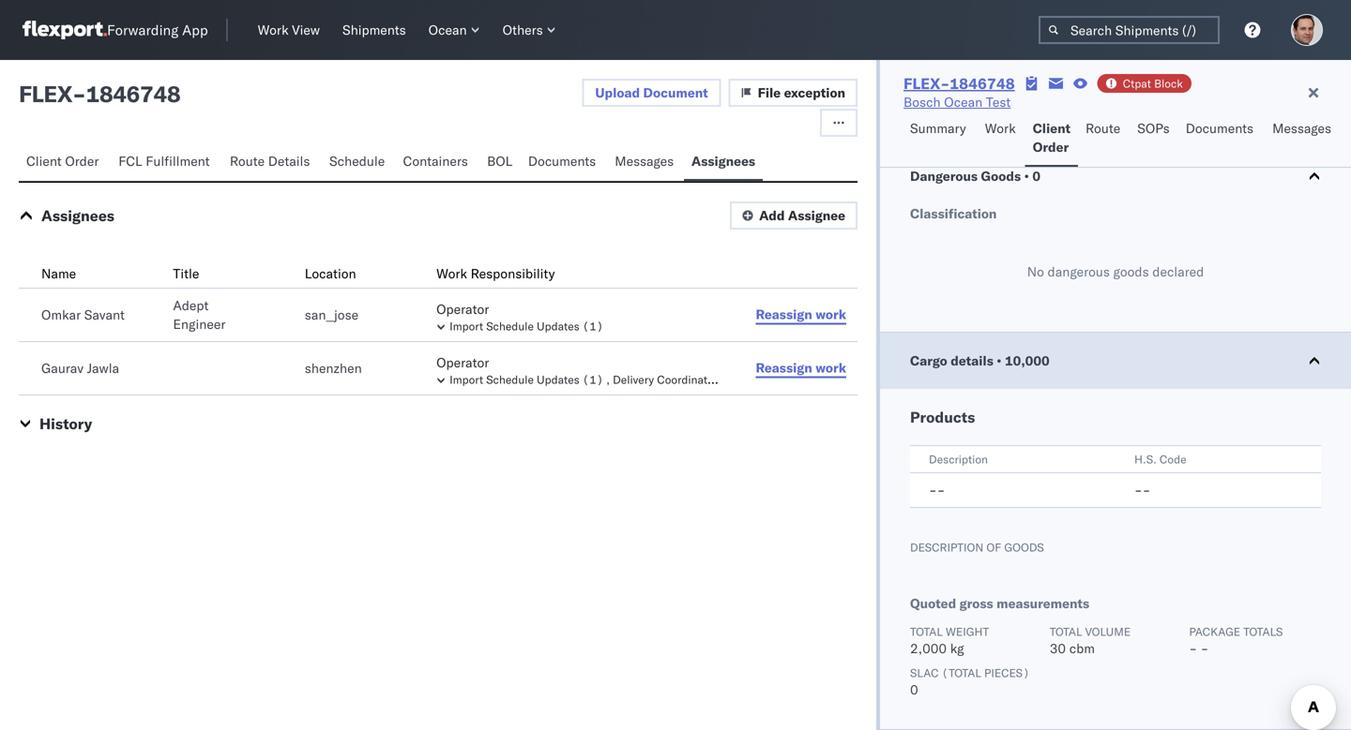 Task type: vqa. For each thing, say whether or not it's contained in the screenshot.
the rightmost Assignees
yes



Task type: describe. For each thing, give the bounding box(es) containing it.
1 horizontal spatial assignees button
[[684, 144, 763, 181]]

route details button
[[222, 144, 322, 181]]

dangerous
[[910, 168, 978, 184]]

2,000
[[910, 641, 947, 657]]

engineer
[[173, 316, 226, 333]]

1 horizontal spatial client order
[[1033, 120, 1071, 155]]

work for work view
[[258, 22, 289, 38]]

operator for import schedule updates                (1)
[[436, 301, 489, 318]]

measurements
[[997, 596, 1089, 612]]

• for goods
[[1024, 168, 1029, 184]]

fcl fulfillment button
[[111, 144, 222, 181]]

work view
[[258, 22, 320, 38]]

no dangerous goods declared
[[1027, 264, 1204, 280]]

details
[[951, 353, 994, 369]]

sops
[[1137, 120, 1170, 137]]

others button
[[495, 18, 564, 42]]

1 horizontal spatial order
[[1033, 139, 1069, 155]]

total for 2,000
[[910, 625, 943, 639]]

total weight 2,000 kg
[[910, 625, 989, 657]]

schedule inside schedule button
[[329, 153, 385, 169]]

work for 1st the reassign work button from the top
[[816, 306, 846, 323]]

route details
[[230, 153, 310, 169]]

schedule for import schedule updates                (1)
[[486, 319, 534, 334]]

1 vertical spatial assignees
[[41, 206, 114, 225]]

import schedule updates                (1) button
[[436, 319, 721, 334]]

ctpat
[[1123, 76, 1151, 91]]

package
[[1189, 625, 1241, 639]]

others
[[503, 22, 543, 38]]

(total
[[942, 667, 981, 681]]

0 horizontal spatial 1846748
[[86, 80, 180, 108]]

volume
[[1085, 625, 1131, 639]]

adept
[[173, 297, 209, 314]]

containers button
[[395, 144, 480, 181]]

0 vertical spatial client
[[1033, 120, 1071, 137]]

no
[[1027, 264, 1044, 280]]

10,000
[[1005, 353, 1050, 369]]

file exception
[[758, 84, 845, 101]]

dangerous
[[1048, 264, 1110, 280]]

0 inside package totals - - slac (total pieces) 0
[[910, 682, 918, 699]]

bosch ocean test
[[904, 94, 1011, 110]]

quoted
[[910, 596, 956, 612]]

ocean inside button
[[428, 22, 467, 38]]

reassign work for 2nd the reassign work button
[[756, 360, 846, 376]]

import schedule updates                (1)
[[450, 319, 603, 334]]

classification
[[910, 205, 997, 222]]

gaurav jawla
[[41, 360, 119, 377]]

ctpat block
[[1123, 76, 1183, 91]]

goods for dangerous
[[1113, 264, 1149, 280]]

upload document button
[[582, 79, 721, 107]]

slac
[[910, 667, 939, 681]]

import for import schedule updates                (1)
[[450, 319, 483, 334]]

containers
[[403, 153, 468, 169]]

2 reassign work button from the top
[[745, 355, 858, 383]]

title
[[173, 266, 199, 282]]

cbm
[[1069, 641, 1095, 657]]

totals
[[1244, 625, 1283, 639]]

delivery
[[613, 373, 654, 387]]

of
[[987, 541, 1001, 555]]

flexport. image
[[23, 21, 107, 39]]

document
[[643, 84, 708, 101]]

dangerous goods • 0
[[910, 168, 1041, 184]]

ocean button
[[421, 18, 488, 42]]

goods
[[981, 168, 1021, 184]]

package totals - - slac (total pieces) 0
[[910, 625, 1283, 699]]

1 reassign work button from the top
[[745, 301, 858, 329]]

work responsibility
[[436, 266, 555, 282]]

Search Shipments (/) text field
[[1039, 16, 1220, 44]]

view
[[292, 22, 320, 38]]

name
[[41, 266, 76, 282]]

forwarding app link
[[23, 21, 208, 39]]

import schedule updates                (1)            , delivery coordination                (1) button
[[436, 371, 747, 388]]

0 horizontal spatial messages button
[[607, 144, 684, 181]]

block
[[1154, 76, 1183, 91]]

add assignee button
[[730, 202, 858, 230]]

add
[[759, 207, 785, 224]]

forwarding app
[[107, 21, 208, 39]]

flex - 1846748
[[19, 80, 180, 108]]

bol button
[[480, 144, 521, 181]]

import schedule updates                (1)            , delivery coordination                (1)
[[450, 373, 747, 387]]

details
[[268, 153, 310, 169]]

total for 30
[[1050, 625, 1082, 639]]

1 horizontal spatial assignees
[[691, 153, 755, 169]]

pieces)
[[984, 667, 1030, 681]]

work for work
[[985, 120, 1016, 137]]

forwarding
[[107, 21, 179, 39]]

(1) for import schedule updates                (1)
[[582, 319, 603, 334]]

upload
[[595, 84, 640, 101]]

work view link
[[250, 18, 327, 42]]

schedule button
[[322, 144, 395, 181]]

total volume 30 cbm
[[1050, 625, 1131, 657]]

description of goods
[[910, 541, 1044, 555]]

omkar
[[41, 307, 81, 323]]

responsibility
[[471, 266, 555, 282]]

bosch
[[904, 94, 941, 110]]

fulfillment
[[146, 153, 210, 169]]

0 horizontal spatial documents
[[528, 153, 596, 169]]

cargo
[[910, 353, 947, 369]]

app
[[182, 21, 208, 39]]

sops button
[[1130, 112, 1178, 167]]



Task type: locate. For each thing, give the bounding box(es) containing it.
fcl
[[118, 153, 142, 169]]

-- up description of goods
[[929, 482, 945, 499]]

schedule right details
[[329, 153, 385, 169]]

(1) inside import schedule updates                (1) button
[[582, 319, 603, 334]]

reassign work
[[756, 306, 846, 323], [756, 360, 846, 376]]

operator down import schedule updates                (1)
[[436, 355, 489, 371]]

0 horizontal spatial •
[[997, 353, 1002, 369]]

1 vertical spatial updates
[[537, 373, 580, 387]]

reassign work for 1st the reassign work button from the top
[[756, 306, 846, 323]]

schedule inside import schedule updates                (1)            , delivery coordination                (1) button
[[486, 373, 534, 387]]

2 total from the left
[[1050, 625, 1082, 639]]

1 horizontal spatial messages button
[[1265, 112, 1342, 167]]

import for import schedule updates                (1)            , delivery coordination                (1)
[[450, 373, 483, 387]]

order right 'work' button
[[1033, 139, 1069, 155]]

summary
[[910, 120, 966, 137]]

1 vertical spatial reassign work button
[[745, 355, 858, 383]]

2 operator from the top
[[436, 355, 489, 371]]

shipments
[[343, 22, 406, 38]]

client right 'work' button
[[1033, 120, 1071, 137]]

updates left ,
[[537, 373, 580, 387]]

1 vertical spatial work
[[985, 120, 1016, 137]]

1 vertical spatial schedule
[[486, 319, 534, 334]]

assignee
[[788, 207, 845, 224]]

description for description
[[929, 453, 988, 467]]

0 horizontal spatial order
[[65, 153, 99, 169]]

add assignee
[[759, 207, 845, 224]]

client order right 'work' button
[[1033, 120, 1071, 155]]

route for route details
[[230, 153, 265, 169]]

2 work from the top
[[816, 360, 846, 376]]

1 vertical spatial description
[[910, 541, 984, 555]]

route for route
[[1086, 120, 1121, 137]]

exception
[[784, 84, 845, 101]]

kg
[[950, 641, 964, 657]]

schedule for import schedule updates                (1)            , delivery coordination                (1)
[[486, 373, 534, 387]]

0 vertical spatial operator
[[436, 301, 489, 318]]

,
[[606, 373, 610, 387]]

0 vertical spatial assignees
[[691, 153, 755, 169]]

1 horizontal spatial •
[[1024, 168, 1029, 184]]

0 horizontal spatial assignees
[[41, 206, 114, 225]]

2 import from the top
[[450, 373, 483, 387]]

1 horizontal spatial documents
[[1186, 120, 1254, 137]]

0 vertical spatial import
[[450, 319, 483, 334]]

0 vertical spatial reassign work button
[[745, 301, 858, 329]]

h.s. code
[[1134, 453, 1187, 467]]

client
[[1033, 120, 1071, 137], [26, 153, 62, 169]]

work
[[258, 22, 289, 38], [985, 120, 1016, 137], [436, 266, 467, 282]]

assignees up name
[[41, 206, 114, 225]]

flex-
[[904, 74, 950, 93]]

documents button right sops at the right of the page
[[1178, 112, 1265, 167]]

1 vertical spatial reassign
[[756, 360, 812, 376]]

-
[[72, 80, 86, 108], [929, 482, 937, 499], [937, 482, 945, 499], [1134, 482, 1143, 499], [1143, 482, 1151, 499], [1189, 641, 1197, 657], [1201, 641, 1209, 657]]

route button
[[1078, 112, 1130, 167]]

fcl fulfillment
[[118, 153, 210, 169]]

client order button up 'dangerous goods • 0'
[[1025, 112, 1078, 167]]

quoted gross measurements
[[910, 596, 1089, 612]]

work for work responsibility
[[436, 266, 467, 282]]

messages
[[1272, 120, 1332, 137], [615, 153, 674, 169]]

(1) up import schedule updates                (1)            , delivery coordination                (1) button
[[582, 319, 603, 334]]

client order left fcl
[[26, 153, 99, 169]]

0 vertical spatial reassign work
[[756, 306, 846, 323]]

2 reassign from the top
[[756, 360, 812, 376]]

work inside button
[[985, 120, 1016, 137]]

1 horizontal spatial work
[[436, 266, 467, 282]]

1 vertical spatial •
[[997, 353, 1002, 369]]

messages for rightmost messages button
[[1272, 120, 1332, 137]]

1 vertical spatial 0
[[910, 682, 918, 699]]

0 vertical spatial assignees button
[[684, 144, 763, 181]]

1 vertical spatial documents
[[528, 153, 596, 169]]

import inside import schedule updates                (1) button
[[450, 319, 483, 334]]

• right goods
[[1024, 168, 1029, 184]]

import down work responsibility
[[450, 319, 483, 334]]

work left responsibility
[[436, 266, 467, 282]]

san_jose
[[305, 307, 359, 323]]

2 horizontal spatial work
[[985, 120, 1016, 137]]

1 horizontal spatial ocean
[[944, 94, 983, 110]]

0 vertical spatial updates
[[537, 319, 580, 334]]

import inside import schedule updates                (1)            , delivery coordination                (1) button
[[450, 373, 483, 387]]

--
[[929, 482, 945, 499], [1134, 482, 1151, 499]]

1 vertical spatial reassign work
[[756, 360, 846, 376]]

1 reassign work from the top
[[756, 306, 846, 323]]

• right the details
[[997, 353, 1002, 369]]

updates
[[537, 319, 580, 334], [537, 373, 580, 387]]

0 horizontal spatial assignees button
[[41, 206, 114, 225]]

1 vertical spatial route
[[230, 153, 265, 169]]

description left of on the bottom of the page
[[910, 541, 984, 555]]

documents right 'bol' button
[[528, 153, 596, 169]]

route inside button
[[1086, 120, 1121, 137]]

omkar savant
[[41, 307, 125, 323]]

test
[[986, 94, 1011, 110]]

2 reassign work from the top
[[756, 360, 846, 376]]

route
[[1086, 120, 1121, 137], [230, 153, 265, 169]]

weight
[[946, 625, 989, 639]]

description for description of goods
[[910, 541, 984, 555]]

route left sops at the right of the page
[[1086, 120, 1121, 137]]

0 vertical spatial messages
[[1272, 120, 1332, 137]]

code
[[1160, 453, 1187, 467]]

0 vertical spatial reassign
[[756, 306, 812, 323]]

total inside the total weight 2,000 kg
[[910, 625, 943, 639]]

work button
[[978, 112, 1025, 167]]

documents button right bol
[[521, 144, 607, 181]]

work for 2nd the reassign work button
[[816, 360, 846, 376]]

documents
[[1186, 120, 1254, 137], [528, 153, 596, 169]]

1 vertical spatial client
[[26, 153, 62, 169]]

0 vertical spatial ocean
[[428, 22, 467, 38]]

updates up import schedule updates                (1)            , delivery coordination                (1) button
[[537, 319, 580, 334]]

1 vertical spatial ocean
[[944, 94, 983, 110]]

0 vertical spatial work
[[816, 306, 846, 323]]

1 horizontal spatial 1846748
[[950, 74, 1015, 93]]

0 vertical spatial route
[[1086, 120, 1121, 137]]

total up 2,000 on the right
[[910, 625, 943, 639]]

1 vertical spatial assignees button
[[41, 206, 114, 225]]

(1) for import schedule updates                (1)            , delivery coordination                (1)
[[582, 373, 603, 387]]

0 horizontal spatial client order
[[26, 153, 99, 169]]

gross
[[960, 596, 993, 612]]

jawla
[[87, 360, 119, 377]]

declared
[[1152, 264, 1204, 280]]

1846748 up "test"
[[950, 74, 1015, 93]]

1 vertical spatial work
[[816, 360, 846, 376]]

operator for import schedule updates                (1)            , delivery coordination                (1)
[[436, 355, 489, 371]]

shipments link
[[335, 18, 413, 42]]

assignees button up add
[[684, 144, 763, 181]]

assignees button up name
[[41, 206, 114, 225]]

1 reassign from the top
[[756, 306, 812, 323]]

0 down slac
[[910, 682, 918, 699]]

summary button
[[903, 112, 978, 167]]

updates for import schedule updates                (1)
[[537, 319, 580, 334]]

1 horizontal spatial goods
[[1113, 264, 1149, 280]]

1 horizontal spatial client
[[1033, 120, 1071, 137]]

1846748
[[950, 74, 1015, 93], [86, 80, 180, 108]]

1 operator from the top
[[436, 301, 489, 318]]

location
[[305, 266, 356, 282]]

upload document
[[595, 84, 708, 101]]

client down flex
[[26, 153, 62, 169]]

client order button left fcl
[[19, 144, 111, 181]]

history button
[[39, 415, 92, 433]]

savant
[[84, 307, 125, 323]]

updates inside button
[[537, 373, 580, 387]]

file exception button
[[729, 79, 858, 107], [729, 79, 858, 107]]

0 right goods
[[1032, 168, 1041, 184]]

client order button
[[1025, 112, 1078, 167], [19, 144, 111, 181]]

description down the products
[[929, 453, 988, 467]]

route left details
[[230, 153, 265, 169]]

0 vertical spatial description
[[929, 453, 988, 467]]

updates inside button
[[537, 319, 580, 334]]

0 horizontal spatial work
[[258, 22, 289, 38]]

0 vertical spatial 0
[[1032, 168, 1041, 184]]

1 horizontal spatial messages
[[1272, 120, 1332, 137]]

route inside 'button'
[[230, 153, 265, 169]]

updates for import schedule updates                (1)            , delivery coordination                (1)
[[537, 373, 580, 387]]

1 vertical spatial operator
[[436, 355, 489, 371]]

documents right sops at the right of the page
[[1186, 120, 1254, 137]]

1 import from the top
[[450, 319, 483, 334]]

goods left declared
[[1113, 264, 1149, 280]]

1 horizontal spatial client order button
[[1025, 112, 1078, 167]]

2 -- from the left
[[1134, 482, 1151, 499]]

ocean right shipments
[[428, 22, 467, 38]]

work
[[816, 306, 846, 323], [816, 360, 846, 376]]

1 horizontal spatial 0
[[1032, 168, 1041, 184]]

adept engineer
[[173, 297, 226, 333]]

-- down h.s.
[[1134, 482, 1151, 499]]

0 horizontal spatial client
[[26, 153, 62, 169]]

0 horizontal spatial route
[[230, 153, 265, 169]]

1 vertical spatial import
[[450, 373, 483, 387]]

products
[[910, 408, 975, 427]]

2 updates from the top
[[537, 373, 580, 387]]

0 vertical spatial goods
[[1113, 264, 1149, 280]]

file
[[758, 84, 781, 101]]

1 horizontal spatial documents button
[[1178, 112, 1265, 167]]

schedule down import schedule updates                (1)
[[486, 373, 534, 387]]

2 vertical spatial schedule
[[486, 373, 534, 387]]

operator down work responsibility
[[436, 301, 489, 318]]

bosch ocean test link
[[904, 93, 1011, 112]]

client order
[[1033, 120, 1071, 155], [26, 153, 99, 169]]

1 horizontal spatial route
[[1086, 120, 1121, 137]]

assignees down document
[[691, 153, 755, 169]]

0 horizontal spatial total
[[910, 625, 943, 639]]

(1) left ,
[[582, 373, 603, 387]]

(1) right coordination
[[726, 373, 747, 387]]

flex-1846748 link
[[904, 74, 1015, 93]]

1 vertical spatial messages
[[615, 153, 674, 169]]

goods right of on the bottom of the page
[[1004, 541, 1044, 555]]

30
[[1050, 641, 1066, 657]]

0 horizontal spatial 0
[[910, 682, 918, 699]]

• for details
[[997, 353, 1002, 369]]

0 vertical spatial documents
[[1186, 120, 1254, 137]]

messages for left messages button
[[615, 153, 674, 169]]

order left fcl
[[65, 153, 99, 169]]

total up 30
[[1050, 625, 1082, 639]]

shenzhen
[[305, 360, 362, 377]]

1 -- from the left
[[929, 482, 945, 499]]

0 horizontal spatial ocean
[[428, 22, 467, 38]]

reassign
[[756, 306, 812, 323], [756, 360, 812, 376]]

h.s.
[[1134, 453, 1157, 467]]

0 vertical spatial work
[[258, 22, 289, 38]]

reassign work button
[[745, 301, 858, 329], [745, 355, 858, 383]]

1 updates from the top
[[537, 319, 580, 334]]

1 horizontal spatial total
[[1050, 625, 1082, 639]]

documents button
[[1178, 112, 1265, 167], [521, 144, 607, 181]]

history
[[39, 415, 92, 433]]

import down import schedule updates                (1)
[[450, 373, 483, 387]]

1 total from the left
[[910, 625, 943, 639]]

flex
[[19, 80, 72, 108]]

0 horizontal spatial client order button
[[19, 144, 111, 181]]

1 work from the top
[[816, 306, 846, 323]]

1 vertical spatial goods
[[1004, 541, 1044, 555]]

work down "test"
[[985, 120, 1016, 137]]

work left view
[[258, 22, 289, 38]]

total inside total volume 30 cbm
[[1050, 625, 1082, 639]]

0 horizontal spatial --
[[929, 482, 945, 499]]

goods for of
[[1004, 541, 1044, 555]]

schedule down responsibility
[[486, 319, 534, 334]]

bol
[[487, 153, 512, 169]]

2 vertical spatial work
[[436, 266, 467, 282]]

assignees button
[[684, 144, 763, 181], [41, 206, 114, 225]]

0 horizontal spatial goods
[[1004, 541, 1044, 555]]

1 horizontal spatial --
[[1134, 482, 1151, 499]]

0 horizontal spatial messages
[[615, 153, 674, 169]]

0 vertical spatial schedule
[[329, 153, 385, 169]]

0 vertical spatial •
[[1024, 168, 1029, 184]]

cargo details • 10,000
[[910, 353, 1050, 369]]

schedule inside import schedule updates                (1) button
[[486, 319, 534, 334]]

1846748 down forwarding
[[86, 80, 180, 108]]

order
[[1033, 139, 1069, 155], [65, 153, 99, 169]]

0 horizontal spatial documents button
[[521, 144, 607, 181]]

ocean down flex-1846748
[[944, 94, 983, 110]]



